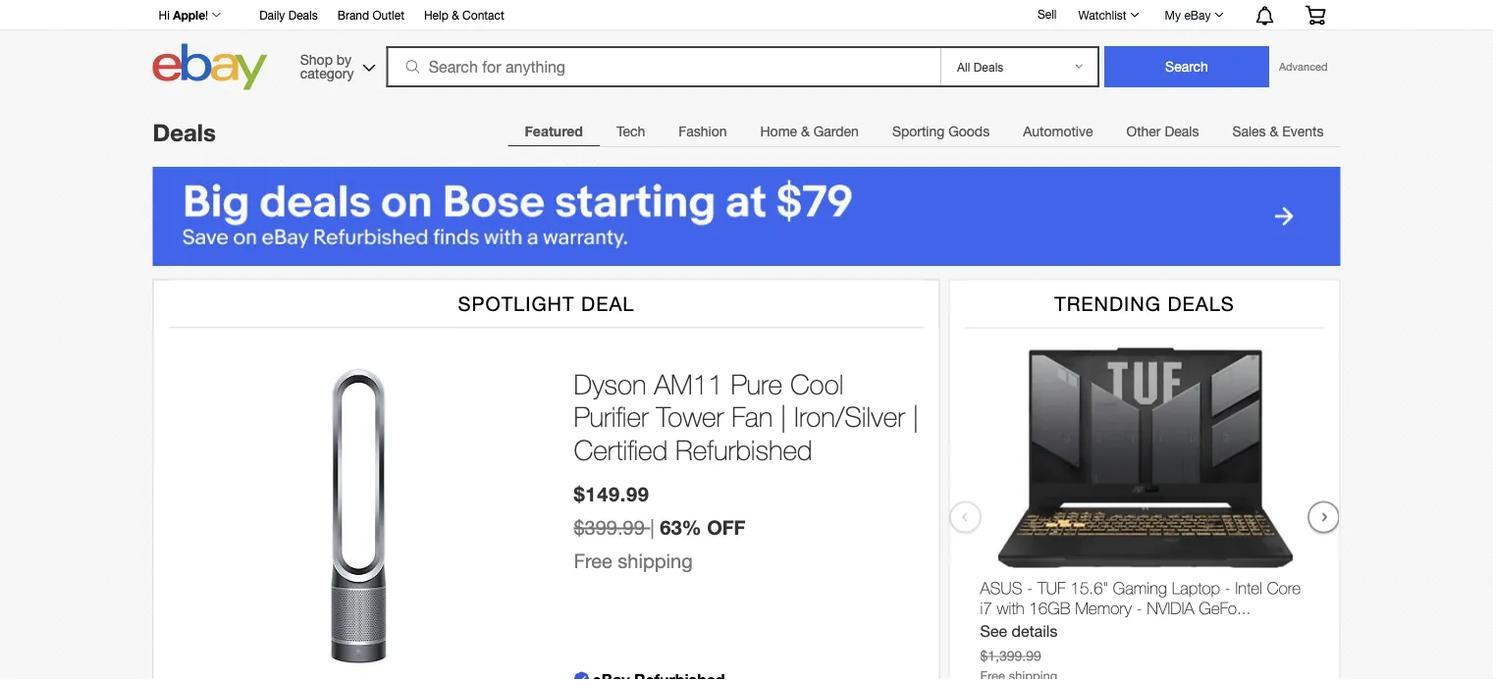 Task type: locate. For each thing, give the bounding box(es) containing it.
1 horizontal spatial -
[[1137, 598, 1143, 618]]

| right fan
[[781, 401, 787, 433]]

free
[[574, 550, 612, 573]]

off
[[707, 516, 746, 540]]

deals for daily
[[288, 8, 318, 22]]

& right home
[[801, 123, 810, 139]]

- down gaming
[[1137, 598, 1143, 618]]

my
[[1165, 8, 1181, 22]]

advanced
[[1279, 60, 1328, 73]]

1 horizontal spatial &
[[801, 123, 810, 139]]

garden
[[814, 123, 859, 139]]

$149.99
[[574, 482, 650, 506]]

0 horizontal spatial &
[[452, 8, 459, 22]]

refurbished
[[676, 434, 813, 466]]

1 horizontal spatial |
[[781, 401, 787, 433]]

goods
[[949, 123, 990, 139]]

| inside $399.99 | 63% off
[[650, 517, 655, 540]]

tower
[[656, 401, 724, 433]]

big deals on bose starting at $79 save on ebay refurished finds with a warranty. image
[[153, 167, 1341, 266]]

am11
[[654, 368, 723, 400]]

menu bar
[[508, 111, 1341, 151]]

& for home
[[801, 123, 810, 139]]

with
[[997, 598, 1025, 618]]

& inside account navigation
[[452, 8, 459, 22]]

core
[[1267, 578, 1301, 598]]

watchlist
[[1079, 8, 1127, 22]]

deals
[[288, 8, 318, 22], [153, 118, 216, 146], [1165, 123, 1199, 139], [1168, 292, 1235, 315]]

brand outlet link
[[337, 5, 404, 27]]

- left the tuf
[[1027, 578, 1033, 598]]

15.6"
[[1071, 578, 1108, 598]]

| left 63%
[[650, 517, 655, 540]]

tech link
[[600, 112, 662, 151]]

& right help
[[452, 8, 459, 22]]

featured link
[[508, 112, 600, 151]]

-
[[1027, 578, 1033, 598], [1225, 578, 1231, 598], [1137, 598, 1143, 618]]

|
[[781, 401, 787, 433], [913, 401, 919, 433], [650, 517, 655, 540]]

& for help
[[452, 8, 459, 22]]

shop by category banner
[[148, 0, 1341, 95]]

63%
[[660, 516, 702, 540]]

daily deals
[[259, 8, 318, 22]]

deals link
[[153, 118, 216, 146]]

your shopping cart image
[[1304, 5, 1327, 25]]

| right iron/silver
[[913, 401, 919, 433]]

free shipping
[[574, 550, 693, 573]]

0 horizontal spatial |
[[650, 517, 655, 540]]

!
[[205, 8, 208, 22]]

deals inside "other deals" link
[[1165, 123, 1199, 139]]

dyson
[[574, 368, 647, 400]]

deals inside daily deals link
[[288, 8, 318, 22]]

deal
[[581, 292, 635, 315]]

help & contact link
[[424, 5, 504, 27]]

purifier
[[574, 401, 649, 433]]

shop by category
[[300, 51, 354, 81]]

shipping
[[618, 550, 693, 573]]

events
[[1283, 123, 1324, 139]]

hi
[[159, 8, 170, 22]]

2 horizontal spatial &
[[1270, 123, 1279, 139]]

spotlight
[[458, 292, 575, 315]]

laptop
[[1172, 578, 1220, 598]]

&
[[452, 8, 459, 22], [801, 123, 810, 139], [1270, 123, 1279, 139]]

other
[[1127, 123, 1161, 139]]

asus - tuf 15.6" gaming laptop - intel core i7 with 16gb memory - nvidia gefo... link
[[980, 578, 1311, 623]]

tab list
[[508, 111, 1341, 151]]

- up gefo...
[[1225, 578, 1231, 598]]

asus
[[980, 578, 1023, 598]]

& right sales
[[1270, 123, 1279, 139]]

featured
[[525, 123, 583, 139]]

None submit
[[1105, 46, 1270, 87]]

home & garden link
[[744, 112, 876, 151]]

sales & events link
[[1216, 112, 1341, 151]]

$399.99 | 63% off
[[574, 516, 746, 540]]

sell link
[[1029, 7, 1066, 21]]

brand outlet
[[337, 8, 404, 22]]

sporting
[[892, 123, 945, 139]]

2 horizontal spatial |
[[913, 401, 919, 433]]

tuf
[[1038, 578, 1066, 598]]

apple
[[173, 8, 205, 22]]

sell
[[1038, 7, 1057, 21]]

hi apple !
[[159, 8, 208, 22]]



Task type: vqa. For each thing, say whether or not it's contained in the screenshot.
Motors
no



Task type: describe. For each thing, give the bounding box(es) containing it.
pure
[[731, 368, 783, 400]]

my ebay link
[[1154, 3, 1233, 27]]

trending deals
[[1055, 292, 1235, 315]]

fashion
[[679, 123, 727, 139]]

contact
[[463, 8, 504, 22]]

brand
[[337, 8, 369, 22]]

watchlist link
[[1068, 3, 1148, 27]]

nvidia
[[1147, 598, 1194, 618]]

$399.99
[[574, 517, 645, 540]]

by
[[337, 51, 352, 67]]

details
[[1012, 623, 1058, 641]]

0 horizontal spatial -
[[1027, 578, 1033, 598]]

sales
[[1233, 123, 1266, 139]]

see details link
[[980, 623, 1058, 641]]

spotlight deal
[[458, 292, 635, 315]]

Search for anything text field
[[390, 48, 937, 85]]

sporting goods
[[892, 123, 990, 139]]

deals for other
[[1165, 123, 1199, 139]]

daily
[[259, 8, 285, 22]]

16gb
[[1029, 598, 1071, 618]]

fashion link
[[662, 112, 744, 151]]

outlet
[[373, 8, 404, 22]]

home & garden
[[760, 123, 859, 139]]

automotive link
[[1007, 112, 1110, 151]]

daily deals link
[[259, 5, 318, 27]]

other deals link
[[1110, 112, 1216, 151]]

account navigation
[[148, 0, 1341, 30]]

help
[[424, 8, 449, 22]]

gaming
[[1113, 578, 1168, 598]]

gefo...
[[1199, 598, 1251, 618]]

my ebay
[[1165, 8, 1211, 22]]

dyson am11 pure cool purifier tower fan | iron/silver | certified refurbished
[[574, 368, 919, 466]]

asus - tuf 15.6" gaming laptop - intel core i7 with 16gb memory - nvidia gefo... see details $1,399.99
[[980, 578, 1301, 664]]

home
[[760, 123, 797, 139]]

cool
[[790, 368, 844, 400]]

intel
[[1236, 578, 1263, 598]]

category
[[300, 65, 354, 81]]

& for sales
[[1270, 123, 1279, 139]]

tab list containing featured
[[508, 111, 1341, 151]]

i7
[[980, 598, 992, 618]]

none submit inside shop by category banner
[[1105, 46, 1270, 87]]

shop
[[300, 51, 333, 67]]

iron/silver
[[794, 401, 905, 433]]

certified
[[574, 434, 668, 466]]

advanced link
[[1270, 47, 1338, 86]]

see
[[980, 623, 1007, 641]]

shop by category button
[[291, 44, 380, 86]]

automotive
[[1023, 123, 1093, 139]]

menu bar containing featured
[[508, 111, 1341, 151]]

memory
[[1075, 598, 1132, 618]]

sporting goods link
[[876, 112, 1007, 151]]

fan
[[732, 401, 773, 433]]

other deals
[[1127, 123, 1199, 139]]

help & contact
[[424, 8, 504, 22]]

sales & events
[[1233, 123, 1324, 139]]

ebay
[[1185, 8, 1211, 22]]

tech
[[617, 123, 645, 139]]

$1,399.99
[[980, 648, 1042, 664]]

dyson am11 pure cool purifier tower fan | iron/silver | certified refurbished link
[[574, 368, 920, 466]]

trending
[[1055, 292, 1161, 315]]

deals for trending
[[1168, 292, 1235, 315]]

2 horizontal spatial -
[[1225, 578, 1231, 598]]



